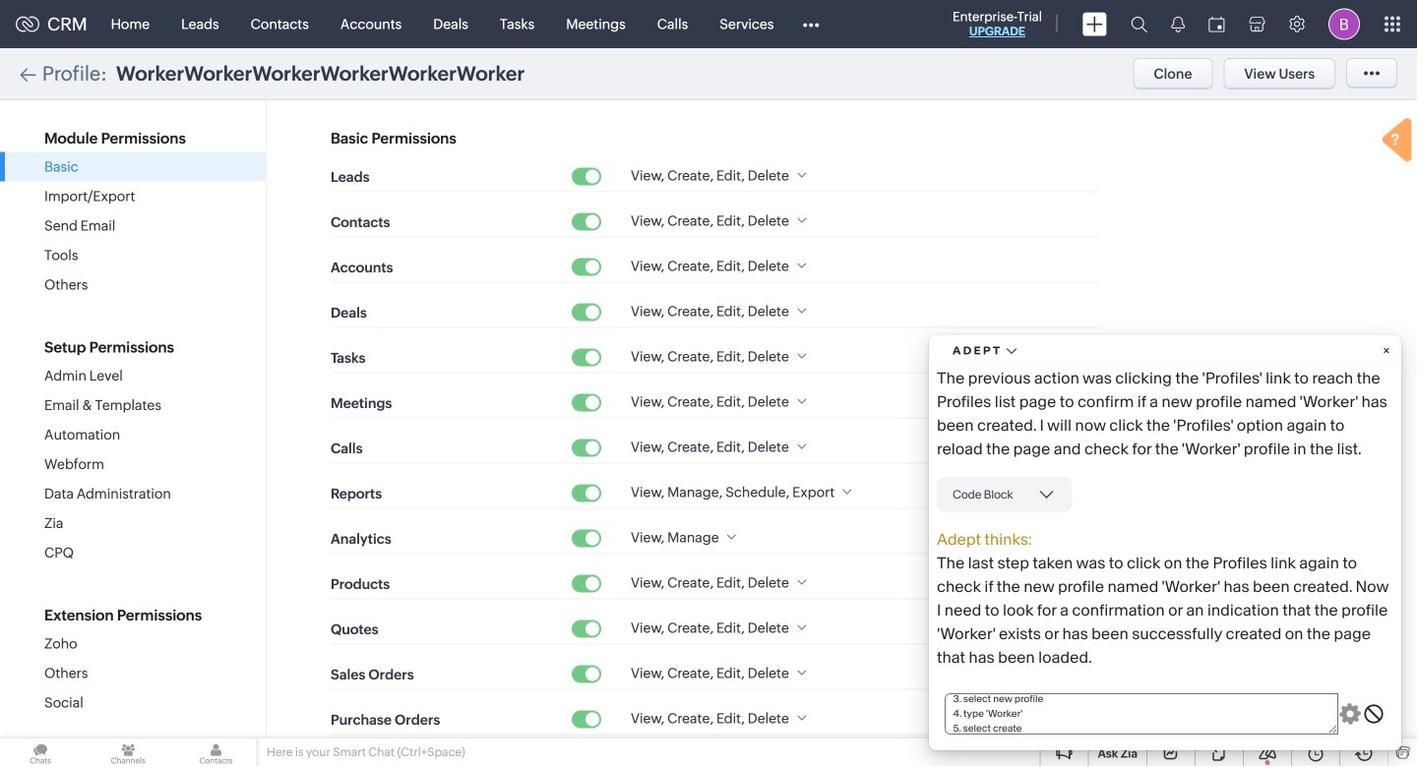 Task type: vqa. For each thing, say whether or not it's contained in the screenshot.
the Other Modules field
yes



Task type: describe. For each thing, give the bounding box(es) containing it.
search image
[[1131, 16, 1148, 32]]

logo image
[[16, 16, 39, 32]]

profile image
[[1329, 8, 1360, 40]]

create menu element
[[1071, 0, 1119, 48]]

calendar image
[[1209, 16, 1225, 32]]

channels image
[[88, 739, 169, 767]]



Task type: locate. For each thing, give the bounding box(es) containing it.
create menu image
[[1083, 12, 1107, 36]]

profile element
[[1317, 0, 1372, 48]]

chats image
[[0, 739, 81, 767]]

signals image
[[1171, 16, 1185, 32]]

Other Modules field
[[790, 8, 832, 40]]

help image
[[1378, 115, 1417, 169]]

contacts image
[[176, 739, 256, 767]]

signals element
[[1159, 0, 1197, 48]]

search element
[[1119, 0, 1159, 48]]



